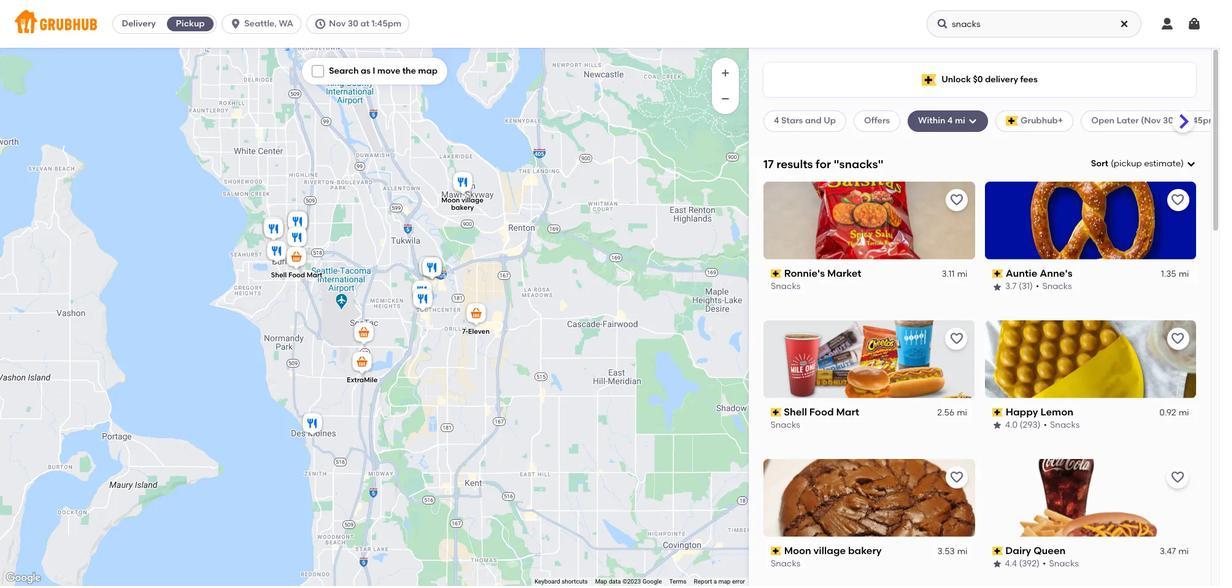 Task type: locate. For each thing, give the bounding box(es) containing it.
nov
[[329, 18, 346, 29]]

bakery
[[451, 203, 474, 211], [848, 545, 882, 557]]

• for anne's
[[1036, 281, 1039, 292]]

food inside "map" region
[[288, 271, 305, 279]]

eleven
[[468, 327, 490, 335]]

0 vertical spatial moon village bakery
[[442, 196, 484, 211]]

2 save this restaurant image from the top
[[949, 470, 964, 485]]

0 horizontal spatial moon village bakery
[[442, 196, 484, 211]]

0 vertical spatial moon
[[442, 196, 460, 204]]

4 stars and up
[[774, 116, 836, 126]]

mi right "3.47"
[[1179, 546, 1189, 557]]

1 vertical spatial star icon image
[[992, 421, 1002, 431]]

happy lemon logo image
[[985, 320, 1196, 398]]

4.0
[[1005, 420, 1018, 430]]

subscription pass image
[[992, 270, 1003, 278], [771, 547, 782, 555]]

1 4 from the left
[[774, 116, 779, 126]]

star icon image left 4.4
[[992, 559, 1002, 569]]

3.7 (31)
[[1005, 281, 1033, 292]]

mi right 2.56
[[957, 408, 968, 418]]

delivery
[[122, 18, 156, 29]]

lemon
[[1040, 406, 1073, 418]]

1 vertical spatial village
[[814, 545, 846, 557]]

• snacks down lemon
[[1044, 420, 1080, 430]]

0 horizontal spatial mart
[[307, 271, 323, 279]]

moon village bakery inside "map" region
[[442, 196, 484, 211]]

3 star icon image from the top
[[992, 559, 1002, 569]]

2 vertical spatial •
[[1043, 559, 1046, 569]]

royce' washington - westfield southcenter mall image
[[420, 255, 444, 282]]

at
[[361, 18, 370, 29], [1176, 116, 1185, 126]]

0 horizontal spatial subscription pass image
[[771, 547, 782, 555]]

0 vertical spatial shell food mart
[[271, 271, 323, 279]]

1 vertical spatial moon village bakery
[[784, 545, 882, 557]]

subscription pass image for auntie anne's
[[992, 270, 1003, 278]]

star icon image
[[992, 282, 1002, 292], [992, 421, 1002, 431], [992, 559, 1002, 569]]

delivery
[[985, 74, 1018, 85]]

(
[[1111, 158, 1114, 169]]

at left 1:45pm)
[[1176, 116, 1185, 126]]

map right the
[[418, 66, 438, 76]]

mart down pierro bakery image
[[307, 271, 323, 279]]

grubhub plus flag logo image left unlock
[[922, 74, 937, 86]]

results
[[777, 157, 813, 171]]

pickup
[[176, 18, 205, 29]]

1 horizontal spatial bakery
[[848, 545, 882, 557]]

1 horizontal spatial shell food mart
[[784, 406, 860, 418]]

0 vertical spatial food
[[288, 271, 305, 279]]

1 horizontal spatial grubhub plus flag logo image
[[1006, 116, 1018, 126]]

mi right within
[[955, 116, 966, 126]]

30
[[348, 18, 358, 29], [1163, 116, 1174, 126]]

snacks
[[771, 281, 801, 292], [1042, 281, 1072, 292], [771, 420, 801, 430], [1050, 420, 1080, 430], [771, 559, 801, 569], [1049, 559, 1079, 569]]

1 vertical spatial grubhub plus flag logo image
[[1006, 116, 1018, 126]]

main navigation navigation
[[0, 0, 1220, 48]]

save this restaurant image
[[949, 331, 964, 346], [949, 470, 964, 485]]

seattle,
[[244, 18, 277, 29]]

extramile image
[[350, 350, 374, 377]]

30 inside nov 30 at 1:45pm button
[[348, 18, 358, 29]]

0 vertical spatial svg image
[[314, 18, 327, 30]]

bakery down moon village bakery logo
[[848, 545, 882, 557]]

plus icon image
[[719, 67, 732, 79]]

0 horizontal spatial map
[[418, 66, 438, 76]]

0 vertical spatial •
[[1036, 281, 1039, 292]]

search as i move the map
[[329, 66, 438, 76]]

star icon image left 3.7
[[992, 282, 1002, 292]]

village
[[462, 196, 484, 204], [814, 545, 846, 557]]

google
[[643, 578, 662, 585]]

open
[[1092, 116, 1115, 126]]

save this restaurant button
[[946, 189, 968, 211], [1167, 189, 1189, 211], [946, 328, 968, 350], [1167, 328, 1189, 350], [946, 466, 968, 488], [1167, 466, 1189, 488]]

grubhub plus flag logo image for grubhub+
[[1006, 116, 1018, 126]]

0 horizontal spatial shell
[[271, 271, 287, 279]]

moon village bakery
[[442, 196, 484, 211], [784, 545, 882, 557]]

tacos el hass image
[[262, 216, 286, 243]]

0 vertical spatial bakery
[[451, 203, 474, 211]]

1 horizontal spatial 30
[[1163, 116, 1174, 126]]

map right a
[[719, 578, 731, 585]]

0 vertical spatial at
[[361, 18, 370, 29]]

seattle, wa
[[244, 18, 293, 29]]

svg image
[[1160, 17, 1175, 31], [1187, 17, 1202, 31], [230, 18, 242, 30], [937, 18, 949, 30], [1120, 19, 1130, 29], [314, 68, 322, 75], [1187, 159, 1196, 169]]

Search for food, convenience, alcohol... search field
[[927, 10, 1142, 37]]

auntie anne's logo image
[[985, 182, 1196, 260]]

save this restaurant image for auntie anne's
[[1171, 193, 1185, 207]]

3.11 mi
[[942, 269, 968, 279]]

2.56 mi
[[938, 408, 968, 418]]

1 horizontal spatial moon
[[784, 545, 811, 557]]

grubhub plus flag logo image left grubhub+
[[1006, 116, 1018, 126]]

0 horizontal spatial food
[[288, 271, 305, 279]]

anne's
[[1040, 268, 1073, 279]]

0 vertical spatial shell
[[271, 271, 287, 279]]

mi right "1.35"
[[1179, 269, 1189, 279]]

0 vertical spatial village
[[462, 196, 484, 204]]

1 horizontal spatial mart
[[837, 406, 860, 418]]

0 horizontal spatial bakery
[[451, 203, 474, 211]]

offers
[[864, 116, 890, 126]]

svg image
[[314, 18, 327, 30], [968, 116, 978, 126]]

1 horizontal spatial food
[[810, 406, 834, 418]]

"snacks"
[[834, 157, 884, 171]]

moon inside "map" region
[[442, 196, 460, 204]]

0 horizontal spatial 4
[[774, 116, 779, 126]]

2 star icon image from the top
[[992, 421, 1002, 431]]

later
[[1117, 116, 1139, 126]]

subscription pass image for happy lemon
[[992, 408, 1003, 417]]

svg image right within 4 mi at right
[[968, 116, 978, 126]]

©2023
[[623, 578, 641, 585]]

1 vertical spatial map
[[719, 578, 731, 585]]

dairy queen logo image
[[985, 459, 1196, 537]]

• snacks down anne's
[[1036, 281, 1072, 292]]

grubhub plus flag logo image
[[922, 74, 937, 86], [1006, 116, 1018, 126]]

1 vertical spatial shell
[[784, 406, 808, 418]]

0 horizontal spatial grubhub plus flag logo image
[[922, 74, 937, 86]]

pierro bakery image
[[285, 225, 309, 252]]

save this restaurant image for happy lemon
[[1171, 331, 1185, 346]]

at inside button
[[361, 18, 370, 29]]

0 vertical spatial save this restaurant image
[[949, 331, 964, 346]]

marina market & deli image
[[300, 411, 325, 438]]

ronnie's market logo image
[[764, 182, 975, 260]]

2 vertical spatial star icon image
[[992, 559, 1002, 569]]

mart down the shell food mart logo on the right bottom of the page
[[837, 406, 860, 418]]

as
[[361, 66, 371, 76]]

mi right 0.92
[[1179, 408, 1189, 418]]

2 4 from the left
[[948, 116, 953, 126]]

subscription pass image
[[771, 270, 782, 278], [771, 408, 782, 417], [992, 408, 1003, 417], [992, 547, 1003, 555]]

2 vertical spatial • snacks
[[1043, 559, 1079, 569]]

report a map error link
[[694, 578, 745, 585]]

svg image inside field
[[1187, 159, 1196, 169]]

0 horizontal spatial moon
[[442, 196, 460, 204]]

shell
[[271, 271, 287, 279], [784, 406, 808, 418]]

auntie anne's image
[[420, 255, 444, 282]]

1 horizontal spatial map
[[719, 578, 731, 585]]

4 right within
[[948, 116, 953, 126]]

0 vertical spatial star icon image
[[992, 282, 1002, 292]]

30 right nov
[[348, 18, 358, 29]]

moon
[[442, 196, 460, 204], [784, 545, 811, 557]]

0 vertical spatial mart
[[307, 271, 323, 279]]

svg image left nov
[[314, 18, 327, 30]]

0 horizontal spatial svg image
[[314, 18, 327, 30]]

star icon image for happy lemon
[[992, 421, 1002, 431]]

0 vertical spatial subscription pass image
[[992, 270, 1003, 278]]

move
[[377, 66, 400, 76]]

0 vertical spatial map
[[418, 66, 438, 76]]

within 4 mi
[[918, 116, 966, 126]]

svg image inside seattle, wa button
[[230, 18, 242, 30]]

save this restaurant image
[[949, 193, 964, 207], [1171, 193, 1185, 207], [1171, 331, 1185, 346], [1171, 470, 1185, 485]]

ronnie's market image
[[265, 238, 289, 266]]

map
[[418, 66, 438, 76], [719, 578, 731, 585]]

report a map error
[[694, 578, 745, 585]]

shell inside "map" region
[[271, 271, 287, 279]]

• snacks for lemon
[[1044, 420, 1080, 430]]

• down queen
[[1043, 559, 1046, 569]]

village inside "map" region
[[462, 196, 484, 204]]

1 vertical spatial svg image
[[968, 116, 978, 126]]

1 vertical spatial at
[[1176, 116, 1185, 126]]

• snacks down queen
[[1043, 559, 1079, 569]]

• snacks
[[1036, 281, 1072, 292], [1044, 420, 1080, 430], [1043, 559, 1079, 569]]

• right (31)
[[1036, 281, 1039, 292]]

up
[[824, 116, 836, 126]]

1 save this restaurant image from the top
[[949, 331, 964, 346]]

stars
[[781, 116, 803, 126]]

1 star icon image from the top
[[992, 282, 1002, 292]]

nov 30 at 1:45pm
[[329, 18, 402, 29]]

sea tac marathon image
[[352, 320, 376, 347]]

1 vertical spatial •
[[1044, 420, 1047, 430]]

fees
[[1021, 74, 1038, 85]]

subscription pass image for shell food mart
[[771, 408, 782, 417]]

within
[[918, 116, 946, 126]]

at left 1:45pm at the left of the page
[[361, 18, 370, 29]]

mi for shell food mart
[[957, 408, 968, 418]]

17 results for "snacks"
[[764, 157, 884, 171]]

(392)
[[1019, 559, 1040, 569]]

0 vertical spatial • snacks
[[1036, 281, 1072, 292]]

none field containing sort
[[1091, 158, 1196, 170]]

bakery down moon village bakery icon
[[451, 203, 474, 211]]

0 vertical spatial grubhub plus flag logo image
[[922, 74, 937, 86]]

open later (nov 30 at 1:45pm)
[[1092, 116, 1220, 126]]

1 vertical spatial save this restaurant image
[[949, 470, 964, 485]]

mi
[[955, 116, 966, 126], [957, 269, 968, 279], [1179, 269, 1189, 279], [957, 408, 968, 418], [1179, 408, 1189, 418], [957, 546, 968, 557], [1179, 546, 1189, 557]]

mawadda cafe image
[[285, 209, 310, 236]]

antojitos michalisco 1st ave image
[[285, 209, 310, 236]]

star icon image for auntie anne's
[[992, 282, 1002, 292]]

0 horizontal spatial village
[[462, 196, 484, 204]]

mi right 3.53
[[957, 546, 968, 557]]

1 horizontal spatial subscription pass image
[[992, 270, 1003, 278]]

1 vertical spatial • snacks
[[1044, 420, 1080, 430]]

0 horizontal spatial shell food mart
[[271, 271, 323, 279]]

)
[[1181, 158, 1184, 169]]

save this restaurant button for ronnie's market
[[946, 189, 968, 211]]

dairy queen image
[[261, 215, 285, 242]]

delivery button
[[113, 14, 165, 34]]

1 vertical spatial subscription pass image
[[771, 547, 782, 555]]

(31)
[[1019, 281, 1033, 292]]

• snacks for queen
[[1043, 559, 1079, 569]]

1 vertical spatial moon
[[784, 545, 811, 557]]

grubhub plus flag logo image for unlock $0 delivery fees
[[922, 74, 937, 86]]

0 horizontal spatial at
[[361, 18, 370, 29]]

4
[[774, 116, 779, 126], [948, 116, 953, 126]]

map
[[595, 578, 607, 585]]

4 left stars
[[774, 116, 779, 126]]

shell food mart image
[[284, 245, 309, 272]]

for
[[816, 157, 831, 171]]

jamba image
[[417, 254, 441, 281]]

a
[[714, 578, 717, 585]]

0 vertical spatial 30
[[348, 18, 358, 29]]

1 vertical spatial mart
[[837, 406, 860, 418]]

0 horizontal spatial 30
[[348, 18, 358, 29]]

svg image inside nov 30 at 1:45pm button
[[314, 18, 327, 30]]

star icon image left 4.0
[[992, 421, 1002, 431]]

• down happy lemon
[[1044, 420, 1047, 430]]

1 vertical spatial shell food mart
[[784, 406, 860, 418]]

subscription pass image for dairy queen
[[992, 547, 1003, 555]]

None field
[[1091, 158, 1196, 170]]

1 vertical spatial bakery
[[848, 545, 882, 557]]

30 right (nov
[[1163, 116, 1174, 126]]

mi right 3.11
[[957, 269, 968, 279]]

1 horizontal spatial 4
[[948, 116, 953, 126]]

auntie
[[1006, 268, 1037, 279]]

7-
[[462, 327, 468, 335]]



Task type: vqa. For each thing, say whether or not it's contained in the screenshot.
$1.99 delivery for Sol Mexican Grill
no



Task type: describe. For each thing, give the bounding box(es) containing it.
2.56
[[938, 408, 955, 418]]

report
[[694, 578, 712, 585]]

terms
[[669, 578, 687, 585]]

3.11
[[942, 269, 955, 279]]

subscription pass image for ronnie's market
[[771, 270, 782, 278]]

mi for moon village bakery
[[957, 546, 968, 557]]

moon village bakery logo image
[[764, 459, 975, 537]]

happy lemon
[[1006, 406, 1073, 418]]

• for lemon
[[1044, 420, 1047, 430]]

7-eleven
[[462, 327, 490, 335]]

save this restaurant image for moon village bakery
[[949, 470, 964, 485]]

1 horizontal spatial village
[[814, 545, 846, 557]]

star icon image for dairy queen
[[992, 559, 1002, 569]]

extramile
[[347, 376, 378, 384]]

estimate
[[1144, 158, 1181, 169]]

nothing bundt cakes image
[[411, 286, 435, 313]]

1 vertical spatial food
[[810, 406, 834, 418]]

0.92
[[1160, 408, 1176, 418]]

save this restaurant button for shell food mart
[[946, 328, 968, 350]]

subscription pass image for moon village bakery
[[771, 547, 782, 555]]

bakery inside "map" region
[[451, 203, 474, 211]]

and
[[805, 116, 822, 126]]

3.47 mi
[[1160, 546, 1189, 557]]

ronnie's
[[784, 268, 825, 279]]

4.0 (293)
[[1005, 420, 1041, 430]]

mi for auntie anne's
[[1179, 269, 1189, 279]]

1 vertical spatial 30
[[1163, 116, 1174, 126]]

keyboard
[[535, 578, 560, 585]]

1.35
[[1161, 269, 1176, 279]]

ronnie's market
[[784, 268, 862, 279]]

$0
[[973, 74, 983, 85]]

sort ( pickup estimate )
[[1091, 158, 1184, 169]]

(293)
[[1020, 420, 1041, 430]]

save this restaurant image for shell food mart
[[949, 331, 964, 346]]

mi for happy lemon
[[1179, 408, 1189, 418]]

i
[[373, 66, 375, 76]]

1.35 mi
[[1161, 269, 1189, 279]]

1 horizontal spatial shell
[[784, 406, 808, 418]]

3.53 mi
[[938, 546, 968, 557]]

• snacks for anne's
[[1036, 281, 1072, 292]]

3.47
[[1160, 546, 1176, 557]]

shortcuts
[[562, 578, 588, 585]]

7 eleven image
[[464, 301, 489, 328]]

pickup
[[1114, 158, 1142, 169]]

3.7
[[1005, 281, 1017, 292]]

queen
[[1034, 545, 1066, 557]]

map region
[[0, 0, 750, 586]]

save this restaurant button for moon village bakery
[[946, 466, 968, 488]]

1:45pm
[[372, 18, 402, 29]]

dairy
[[1006, 545, 1032, 557]]

data
[[609, 578, 621, 585]]

keyboard shortcuts button
[[535, 578, 588, 586]]

4.4
[[1005, 559, 1017, 569]]

save this restaurant button for auntie anne's
[[1167, 189, 1189, 211]]

seattle, wa button
[[222, 14, 306, 34]]

happy lemon image
[[410, 278, 435, 305]]

search
[[329, 66, 359, 76]]

(nov
[[1141, 116, 1161, 126]]

moon village bakery image
[[451, 170, 475, 197]]

minus icon image
[[719, 93, 732, 105]]

shell food mart logo image
[[764, 320, 975, 398]]

save this restaurant button for happy lemon
[[1167, 328, 1189, 350]]

mart inside "map" region
[[307, 271, 323, 279]]

the
[[402, 66, 416, 76]]

save this restaurant button for dairy queen
[[1167, 466, 1189, 488]]

terms link
[[669, 578, 687, 585]]

sort
[[1091, 158, 1109, 169]]

google image
[[3, 570, 44, 586]]

grubhub+
[[1021, 116, 1063, 126]]

0.92 mi
[[1160, 408, 1189, 418]]

3.53
[[938, 546, 955, 557]]

save this restaurant image for dairy queen
[[1171, 470, 1185, 485]]

nov 30 at 1:45pm button
[[306, 14, 414, 34]]

auntie anne's
[[1006, 268, 1073, 279]]

1:45pm)
[[1187, 116, 1220, 126]]

keyboard shortcuts
[[535, 578, 588, 585]]

shell food mart inside "map" region
[[271, 271, 323, 279]]

17
[[764, 157, 774, 171]]

market
[[828, 268, 862, 279]]

1 horizontal spatial svg image
[[968, 116, 978, 126]]

mi for ronnie's market
[[957, 269, 968, 279]]

mi for dairy queen
[[1179, 546, 1189, 557]]

map data ©2023 google
[[595, 578, 662, 585]]

wa
[[279, 18, 293, 29]]

1 horizontal spatial moon village bakery
[[784, 545, 882, 557]]

happy
[[1006, 406, 1038, 418]]

4.4 (392)
[[1005, 559, 1040, 569]]

save this restaurant image for ronnie's market
[[949, 193, 964, 207]]

1 horizontal spatial at
[[1176, 116, 1185, 126]]

pickup button
[[165, 14, 216, 34]]

error
[[732, 578, 745, 585]]

unlock $0 delivery fees
[[942, 74, 1038, 85]]

unlock
[[942, 74, 971, 85]]

dairy queen
[[1006, 545, 1066, 557]]

• for queen
[[1043, 559, 1046, 569]]



